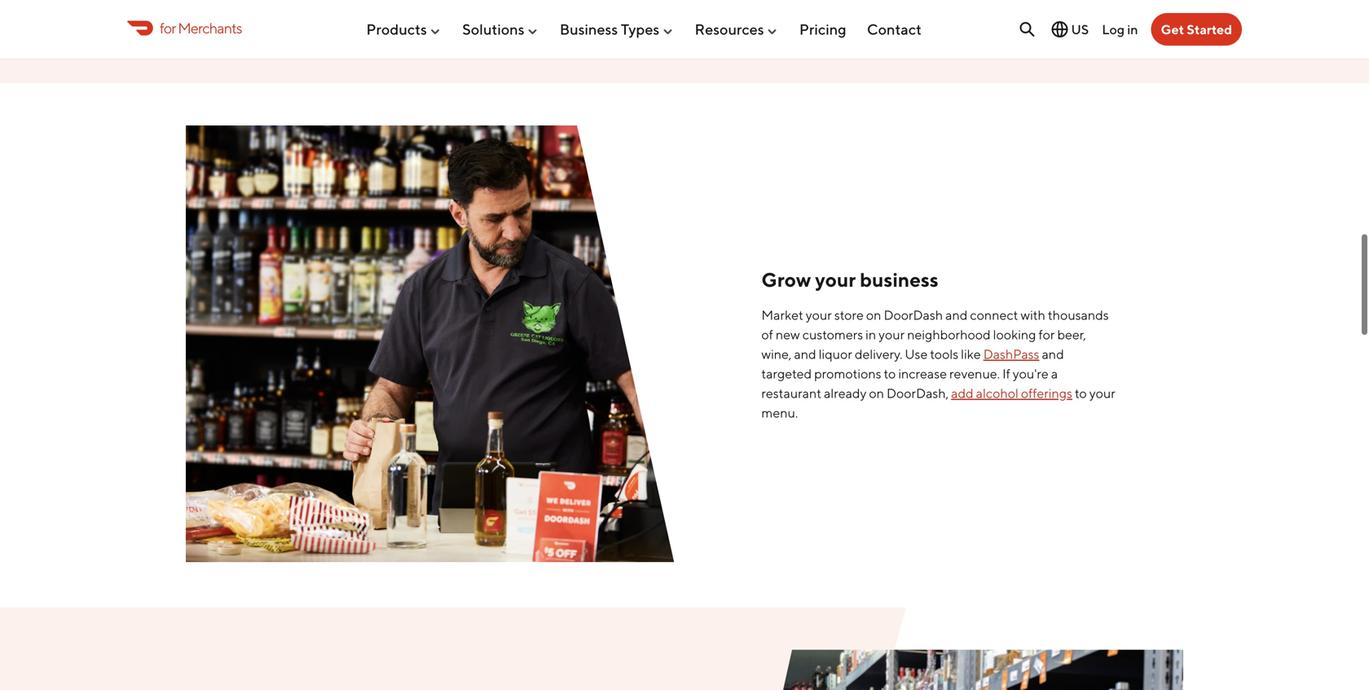 Task type: describe. For each thing, give the bounding box(es) containing it.
business types
[[560, 20, 660, 38]]

like
[[961, 347, 981, 362]]

and targeted promotions to increase revenue. if you're a restaurant already on doordash,
[[762, 347, 1064, 401]]

for inside for merchants link
[[160, 19, 176, 37]]

delivery.
[[855, 347, 903, 362]]

thousands
[[1048, 307, 1109, 323]]

0 horizontal spatial and
[[794, 347, 816, 362]]

dashpass link
[[984, 347, 1040, 362]]

get
[[1161, 22, 1184, 37]]

doordash
[[884, 307, 943, 323]]

log in link
[[1102, 21, 1138, 37]]

business
[[860, 268, 939, 292]]

new
[[776, 327, 800, 342]]

alcohol merchant packages liquor at the counter image
[[186, 125, 675, 563]]

market your store on doordash and connect with thousands of new customers in your neighborhood looking for beer, wine, and liquor delivery. use tools like
[[762, 307, 1109, 362]]

add alcohol offerings link
[[951, 386, 1073, 401]]

grow
[[762, 268, 811, 292]]

1 horizontal spatial and
[[946, 307, 968, 323]]

solutions
[[462, 20, 525, 38]]

your for store
[[806, 307, 832, 323]]

store
[[835, 307, 864, 323]]

products link
[[366, 14, 442, 45]]

already
[[824, 386, 867, 401]]

grow your business
[[762, 268, 939, 292]]

targeted
[[762, 366, 812, 382]]

add
[[951, 386, 974, 401]]

neighborhood
[[907, 327, 991, 342]]

for merchants link
[[127, 17, 242, 39]]

tools
[[930, 347, 959, 362]]

doordash,
[[887, 386, 949, 401]]

market
[[762, 307, 803, 323]]

business types link
[[560, 14, 674, 45]]

liquor
[[819, 347, 852, 362]]

you're
[[1013, 366, 1049, 382]]

business
[[560, 20, 618, 38]]

to inside and targeted promotions to increase revenue. if you're a restaurant already on doordash,
[[884, 366, 896, 382]]

resources
[[695, 20, 764, 38]]

in inside market your store on doordash and connect with thousands of new customers in your neighborhood looking for beer, wine, and liquor delivery. use tools like
[[866, 327, 876, 342]]

to your menu.
[[762, 386, 1116, 421]]

corkscrew johnny's interior picking out alcohol image
[[694, 650, 1184, 690]]



Task type: vqa. For each thing, say whether or not it's contained in the screenshot.
1st 1800- from the top
no



Task type: locate. For each thing, give the bounding box(es) containing it.
of
[[762, 327, 773, 342]]

connect
[[970, 307, 1018, 323]]

your for menu.
[[1090, 386, 1116, 401]]

restaurant
[[762, 386, 822, 401]]

log
[[1102, 21, 1125, 37]]

your up delivery.
[[879, 327, 905, 342]]

in
[[1127, 21, 1138, 37], [866, 327, 876, 342]]

menu.
[[762, 405, 798, 421]]

types
[[621, 20, 660, 38]]

and inside and targeted promotions to increase revenue. if you're a restaurant already on doordash,
[[1042, 347, 1064, 362]]

increase
[[898, 366, 947, 382]]

merchants
[[178, 19, 242, 37]]

your for business
[[815, 268, 856, 292]]

globe line image
[[1050, 20, 1070, 39]]

for inside market your store on doordash and connect with thousands of new customers in your neighborhood looking for beer, wine, and liquor delivery. use tools like
[[1039, 327, 1055, 342]]

0 vertical spatial for
[[160, 19, 176, 37]]

looking
[[993, 327, 1036, 342]]

0 vertical spatial in
[[1127, 21, 1138, 37]]

for
[[160, 19, 176, 37], [1039, 327, 1055, 342]]

1 horizontal spatial for
[[1039, 327, 1055, 342]]

1 horizontal spatial in
[[1127, 21, 1138, 37]]

for left "merchants"
[[160, 19, 176, 37]]

0 horizontal spatial to
[[884, 366, 896, 382]]

started
[[1187, 22, 1232, 37]]

to inside the to your menu.
[[1075, 386, 1087, 401]]

resources link
[[695, 14, 779, 45]]

0 horizontal spatial in
[[866, 327, 876, 342]]

on inside and targeted promotions to increase revenue. if you're a restaurant already on doordash,
[[869, 386, 884, 401]]

and up neighborhood
[[946, 307, 968, 323]]

on right 'already' in the right bottom of the page
[[869, 386, 884, 401]]

wine,
[[762, 347, 792, 362]]

your up customers
[[806, 307, 832, 323]]

and up the 'a'
[[1042, 347, 1064, 362]]

revenue.
[[950, 366, 1000, 382]]

0 vertical spatial to
[[884, 366, 896, 382]]

pricing link
[[800, 14, 847, 45]]

pricing
[[800, 20, 847, 38]]

to
[[884, 366, 896, 382], [1075, 386, 1087, 401]]

dashpass
[[984, 347, 1040, 362]]

get started button
[[1151, 13, 1242, 46]]

1 vertical spatial on
[[869, 386, 884, 401]]

offerings
[[1021, 386, 1073, 401]]

2 horizontal spatial and
[[1042, 347, 1064, 362]]

contact link
[[867, 14, 922, 45]]

if
[[1003, 366, 1011, 382]]

your up store
[[815, 268, 856, 292]]

with
[[1021, 307, 1046, 323]]

promotions
[[814, 366, 882, 382]]

contact
[[867, 20, 922, 38]]

1 vertical spatial in
[[866, 327, 876, 342]]

your right offerings
[[1090, 386, 1116, 401]]

to right offerings
[[1075, 386, 1087, 401]]

for down with on the right of page
[[1039, 327, 1055, 342]]

products
[[366, 20, 427, 38]]

use
[[905, 347, 928, 362]]

alcohol
[[976, 386, 1019, 401]]

log in
[[1102, 21, 1138, 37]]

us
[[1071, 22, 1089, 37]]

your
[[815, 268, 856, 292], [806, 307, 832, 323], [879, 327, 905, 342], [1090, 386, 1116, 401]]

customers
[[803, 327, 863, 342]]

on right store
[[866, 307, 881, 323]]

in right "log"
[[1127, 21, 1138, 37]]

on
[[866, 307, 881, 323], [869, 386, 884, 401]]

for merchants
[[160, 19, 242, 37]]

1 horizontal spatial to
[[1075, 386, 1087, 401]]

on inside market your store on doordash and connect with thousands of new customers in your neighborhood looking for beer, wine, and liquor delivery. use tools like
[[866, 307, 881, 323]]

0 vertical spatial on
[[866, 307, 881, 323]]

your inside the to your menu.
[[1090, 386, 1116, 401]]

to down delivery.
[[884, 366, 896, 382]]

1 vertical spatial to
[[1075, 386, 1087, 401]]

beer,
[[1058, 327, 1086, 342]]

and
[[946, 307, 968, 323], [794, 347, 816, 362], [1042, 347, 1064, 362]]

and down new
[[794, 347, 816, 362]]

add alcohol offerings
[[951, 386, 1073, 401]]

a
[[1051, 366, 1058, 382]]

solutions link
[[462, 14, 539, 45]]

in up delivery.
[[866, 327, 876, 342]]

0 horizontal spatial for
[[160, 19, 176, 37]]

get started
[[1161, 22, 1232, 37]]

1 vertical spatial for
[[1039, 327, 1055, 342]]



